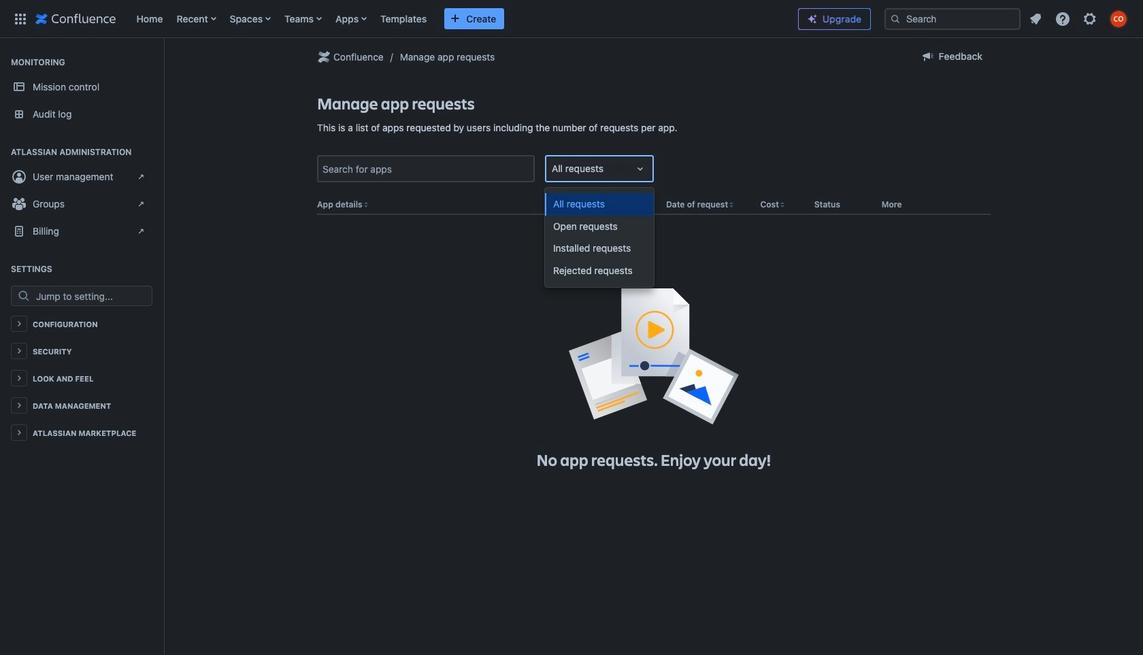Task type: locate. For each thing, give the bounding box(es) containing it.
list
[[130, 0, 787, 38], [1023, 6, 1135, 31]]

global element
[[8, 0, 787, 38]]

premium image
[[807, 14, 818, 24]]

Search field
[[885, 8, 1021, 30]]

context icon image
[[316, 49, 332, 65], [316, 49, 332, 65]]

confluence image
[[35, 11, 116, 27], [35, 11, 116, 27]]

notification icon image
[[1028, 11, 1044, 27]]

None text field
[[552, 162, 554, 176]]

0 horizontal spatial list
[[130, 0, 787, 38]]

open image
[[632, 161, 649, 177]]

1 horizontal spatial list
[[1023, 6, 1135, 31]]

help icon image
[[1055, 11, 1071, 27]]

search image
[[890, 13, 901, 24]]

banner
[[0, 0, 1143, 41]]

Search for requested apps field
[[318, 157, 534, 181]]

list for premium icon
[[1023, 6, 1135, 31]]

None search field
[[885, 8, 1021, 30]]

appswitcher icon image
[[12, 11, 29, 27]]



Task type: vqa. For each thing, say whether or not it's contained in the screenshot.
Help Icon
yes



Task type: describe. For each thing, give the bounding box(es) containing it.
collapse sidebar image
[[148, 45, 178, 72]]

settings icon image
[[1082, 11, 1098, 27]]

Settings Search field
[[32, 286, 152, 306]]

list for the appswitcher icon
[[130, 0, 787, 38]]



